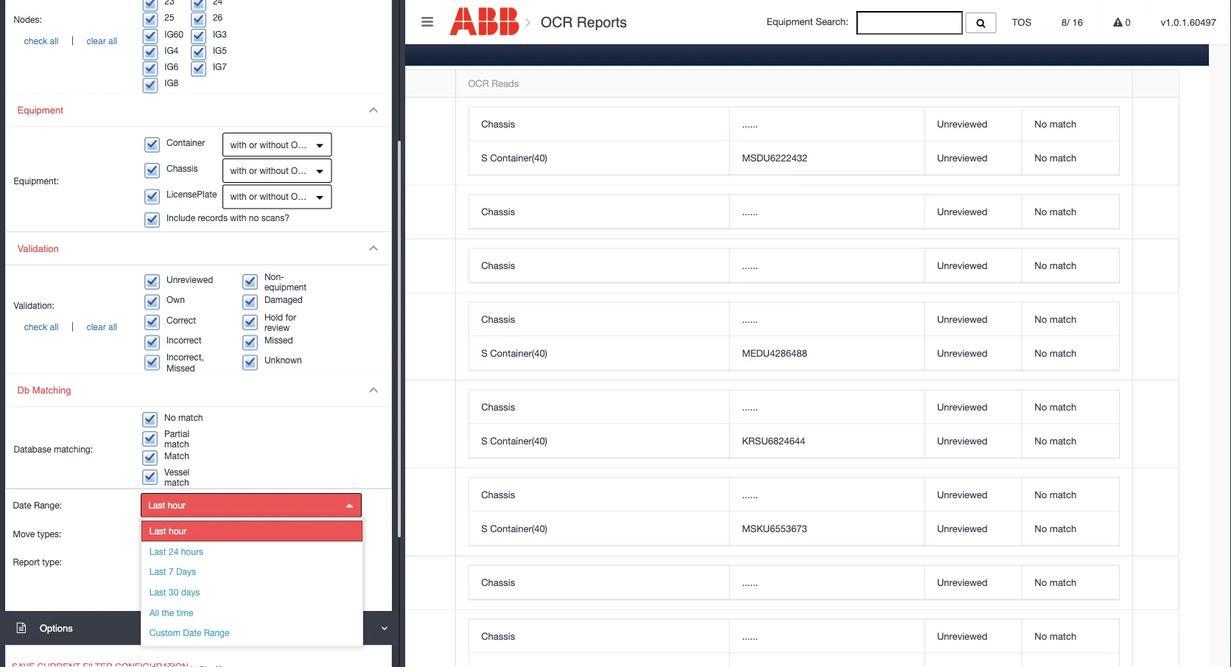 Task type: vqa. For each thing, say whether or not it's contained in the screenshot.
8th No match from the bottom of the page
yes



Task type: describe. For each thing, give the bounding box(es) containing it.
incorrect
[[167, 335, 202, 345]]

type
[[376, 77, 396, 89]]

statistics
[[163, 555, 199, 565]]

row group for ap20231016001770 2023-10-16 13:23:30
[[469, 620, 1120, 667]]

chassis cell for seventh the no match 'cell' from the top
[[469, 390, 729, 424]]

review
[[265, 322, 290, 333]]

3 10- from the top
[[87, 268, 102, 279]]

ocr inside "row"
[[468, 77, 489, 89]]

types:
[[37, 529, 61, 539]]

run report button
[[163, 577, 242, 603]]

move types:
[[13, 529, 61, 539]]

with or without ocr for licenseplate
[[230, 191, 310, 202]]

ap20231016001770
[[62, 640, 149, 651]]

13:23:58
[[115, 585, 152, 596]]

v1.0.1.60497 button
[[1147, 0, 1232, 44]]

for
[[286, 312, 296, 322]]

0 horizontal spatial report
[[13, 556, 40, 567]]

0
[[1123, 17, 1131, 28]]

records
[[198, 212, 228, 223]]

correct
[[167, 315, 196, 325]]

db matching
[[17, 385, 71, 396]]

row containing move type
[[50, 70, 1179, 98]]

all the time
[[149, 607, 194, 618]]

no for seventh the no match 'cell' from the top
[[1035, 401, 1048, 413]]

reports link
[[103, 41, 167, 71]]

equipment:
[[14, 176, 59, 186]]

chassis for 12th the no match 'cell''s chassis cell
[[481, 630, 515, 642]]

no
[[249, 212, 259, 223]]

11 no match cell from the top
[[1022, 566, 1120, 600]]

report inside 'run report' button
[[196, 585, 231, 595]]

no for tenth the no match 'cell'
[[1035, 523, 1048, 534]]

2023- for ap20231016001770 2023-10-16 13:23:30
[[62, 655, 87, 667]]

no match for tenth the no match 'cell' unreviewed cell
[[1035, 523, 1077, 534]]

unreviewed for 11th the no match 'cell'
[[938, 577, 988, 588]]

8/ 16
[[1062, 17, 1084, 28]]

16 for ap20231016001772 2023-10-16 13:23:56
[[102, 426, 112, 437]]

...... cell for chassis cell related to first the no match 'cell' from the top
[[729, 107, 924, 141]]

4 with from the top
[[230, 212, 247, 223]]

16 left 13:24:31
[[102, 268, 112, 279]]

| for nodes:
[[69, 35, 76, 45]]

exit for 23
[[349, 648, 369, 659]]

check all for nodes:
[[24, 36, 59, 46]]

...... for chassis cell related to first the no match 'cell' from the top
[[742, 118, 758, 129]]

range
[[204, 628, 230, 638]]

msku6553673 cell
[[729, 512, 924, 546]]

no for first the no match 'cell' from the top
[[1035, 118, 1048, 129]]

ap20231016001770 2023-10-16 13:23:30
[[62, 640, 152, 667]]

search:
[[816, 16, 849, 27]]

last 30 days option
[[141, 582, 362, 603]]

7
[[169, 567, 174, 577]]

ap20231016001771
[[62, 498, 149, 510]]

hour inside option
[[169, 526, 187, 536]]

no match for unreviewed cell for 12th the no match 'cell'
[[1035, 630, 1077, 642]]

3 exit cell from the top
[[336, 556, 455, 610]]

cell containing ap20231016001776
[[50, 98, 259, 185]]

unreviewed cell for tenth the no match 'cell'
[[924, 512, 1022, 546]]

run
[[174, 585, 193, 595]]

row group for ap20231016001774 2023-10-16 13:24:16
[[469, 303, 1120, 370]]

last for days
[[149, 587, 166, 597]]

row group for ap20231016001776 2023-10-16 13:24:54
[[469, 107, 1120, 175]]

no match for unreviewed cell for second the no match 'cell' from the top of the page
[[1035, 152, 1077, 163]]

container(40) for msdu6222432
[[490, 152, 548, 163]]

db matching link
[[6, 374, 391, 407]]

chassis cell for 11th the no match 'cell'
[[469, 566, 729, 600]]

match for 12th the no match 'cell''s chassis cell
[[1050, 630, 1077, 642]]

move for move type
[[349, 77, 373, 89]]

16 for ap20231016001773 2023-10-16 13:23:58
[[102, 585, 112, 596]]

unreviewed cell for 7th the no match 'cell' from the bottom
[[924, 336, 1022, 370]]

16 for ap20231016001771 2023-10-16 13:23:53
[[102, 514, 112, 525]]

date inside option
[[183, 628, 202, 638]]

unreviewed inside validation menu item
[[167, 274, 213, 284]]

ig6
[[165, 61, 179, 72]]

9 no match cell from the top
[[1022, 478, 1120, 512]]

custom
[[149, 628, 181, 638]]

all
[[149, 607, 159, 618]]

exit inside "row"
[[349, 577, 369, 588]]

no for second the no match 'cell' from the top of the page
[[1035, 152, 1048, 163]]

tab inside 'tab list'
[[52, 41, 104, 66]]

chassis for chassis cell associated with tenth the no match 'cell' from the bottom
[[481, 206, 515, 217]]

v1.0.1.60497
[[1162, 17, 1217, 28]]

clear for validation:
[[87, 322, 106, 332]]

type:
[[42, 556, 62, 567]]

hold for review
[[265, 312, 296, 333]]

ig5
[[213, 45, 227, 55]]

non- equipment
[[265, 271, 307, 292]]

ap20231016001772
[[62, 411, 149, 422]]

last 7 days option
[[141, 562, 362, 582]]

hour inside list box
[[168, 500, 186, 510]]

ig3 inside cell
[[272, 331, 288, 342]]

s for medu4286488
[[481, 347, 488, 359]]

equipment link
[[6, 94, 391, 127]]

warning image
[[1114, 17, 1123, 27]]

matching:
[[54, 444, 93, 455]]

msdu6222432
[[742, 152, 808, 163]]

no for 12th the no match 'cell'
[[1035, 630, 1048, 642]]

unreviewed for ninth the no match 'cell' from the top
[[938, 489, 988, 500]]

chassis for chassis cell related to seventh the no match 'cell' from the top
[[481, 401, 515, 413]]

medu4286488 cell
[[729, 336, 924, 370]]

chassis cell for tenth the no match 'cell' from the bottom
[[469, 195, 729, 229]]

13:23:53
[[115, 514, 152, 525]]

clear for nodes:
[[87, 36, 106, 46]]

8/ 16 button
[[1047, 0, 1098, 44]]

search image
[[977, 18, 986, 28]]

ocr reads
[[468, 77, 519, 89]]

0 horizontal spatial ig3
[[213, 29, 227, 39]]

ig4
[[165, 45, 179, 55]]

cell containing ap20231016001777
[[50, 185, 259, 239]]

no for fifth the no match 'cell' from the bottom
[[1035, 435, 1048, 446]]

cell containing ap20231016001773
[[50, 556, 259, 610]]

hours
[[181, 546, 203, 556]]

equipment search:
[[767, 16, 857, 27]]

exit cell for 22
[[336, 239, 455, 293]]

25 cell for 13:24:54
[[259, 98, 336, 185]]

unreviewed for ninth the no match 'cell' from the bottom
[[938, 259, 988, 271]]

last 30 days
[[149, 587, 200, 597]]

scans?
[[261, 212, 290, 223]]

check all link for validation:
[[14, 322, 69, 332]]

reads
[[492, 77, 519, 89]]

validation:
[[14, 300, 54, 310]]

or for container
[[249, 139, 257, 150]]

25 inside menu
[[165, 12, 174, 23]]

damaged
[[265, 294, 303, 305]]

ocr reports
[[537, 14, 627, 30]]

2 no match cell from the top
[[1022, 141, 1120, 175]]

clear all link for nodes:
[[76, 36, 128, 46]]

date range:
[[13, 500, 62, 510]]

equipment menu item
[[6, 94, 391, 232]]

ap20231016001773 2023-10-16 13:23:58
[[62, 569, 152, 596]]

grid inside 'tab list'
[[50, 70, 1179, 667]]

last hour option
[[141, 521, 362, 541]]

range:
[[34, 500, 62, 510]]

no match for unreviewed cell corresponding to ninth the no match 'cell' from the top
[[1035, 489, 1077, 500]]

no inside no match partial match match vessel match
[[164, 412, 176, 422]]

match for 11th the no match 'cell''s chassis cell
[[1050, 577, 1077, 588]]

matching
[[32, 385, 71, 396]]

match
[[164, 450, 189, 461]]

container
[[167, 137, 205, 147]]

ap20231016001777
[[62, 198, 149, 210]]

ap20231016001774
[[62, 323, 149, 334]]

ig8
[[165, 78, 179, 88]]

ig3 cell
[[259, 293, 336, 381]]

...... cell for chassis cell associated with tenth the no match 'cell' from the bottom
[[729, 195, 924, 229]]

13:24:16
[[115, 338, 152, 350]]

10- for ap20231016001776 2023-10-16 13:24:54
[[87, 143, 102, 154]]

22
[[272, 260, 283, 271]]

nodes:
[[14, 14, 42, 25]]

msku6553673
[[742, 523, 808, 534]]

8 no match cell from the top
[[1022, 424, 1120, 458]]

...... cell for 12th the no match 'cell''s chassis cell
[[729, 620, 924, 654]]

7 no match cell from the top
[[1022, 390, 1120, 424]]

25 for ap20231016001776 2023-10-16 13:24:54
[[272, 135, 283, 147]]

no match for fifth the no match 'cell' from the bottom's unreviewed cell
[[1035, 435, 1077, 446]]

...... cell for chassis cell corresponding to 8th the no match 'cell' from the bottom of the page
[[729, 303, 924, 336]]

2023- for ap20231016001774 2023-10-16 13:24:16
[[62, 338, 87, 350]]

no match for unreviewed cell related to 7th the no match 'cell' from the bottom
[[1035, 347, 1077, 359]]

bars image
[[422, 15, 433, 28]]

last 7 days
[[149, 567, 196, 577]]

...... for 12th the no match 'cell''s chassis cell
[[742, 630, 758, 642]]

no for ninth the no match 'cell' from the bottom
[[1035, 259, 1048, 271]]

ap20231016001776
[[62, 128, 149, 139]]

msdu6222432 cell
[[729, 141, 924, 175]]

check all for validation:
[[24, 322, 59, 332]]

unreviewed for seventh the no match 'cell' from the top
[[938, 401, 988, 413]]

13:24:31
[[115, 268, 152, 279]]

hold
[[265, 312, 283, 322]]

unreviewed for tenth the no match 'cell'
[[938, 523, 988, 534]]

unreviewed cell for 11th the no match 'cell'
[[924, 566, 1022, 600]]

0 vertical spatial date
[[13, 500, 31, 510]]

last for days
[[149, 567, 166, 577]]

30
[[169, 587, 179, 597]]

chassis for 11th the no match 'cell''s chassis cell
[[481, 577, 515, 588]]

10- for ap20231016001777 2023-10-16 13:25:03
[[87, 214, 102, 225]]

unreviewed cell for tenth the no match 'cell' from the bottom
[[924, 195, 1022, 229]]

non-
[[265, 271, 284, 281]]

unreviewed for fifth the no match 'cell' from the bottom
[[938, 435, 988, 446]]

ap20231016001772 2023-10-16 13:23:56
[[62, 411, 152, 437]]

22 cell
[[259, 239, 336, 293]]

with or without ocr for container
[[230, 139, 310, 150]]

2023-10-16 13:24:31
[[62, 268, 152, 279]]

medu4286488
[[742, 347, 808, 359]]

db
[[17, 385, 30, 396]]

match for chassis cell associated with ninth the no match 'cell' from the bottom
[[1050, 259, 1077, 271]]

krsu6824644 cell
[[729, 424, 924, 458]]

container(40) for msku6553673
[[490, 523, 548, 534]]



Task type: locate. For each thing, give the bounding box(es) containing it.
0 vertical spatial check all
[[24, 36, 59, 46]]

incorrect,
[[167, 352, 204, 362]]

menu
[[5, 0, 392, 489]]

chassis cell for first the no match 'cell' from the top
[[469, 107, 729, 141]]

s
[[481, 152, 488, 163], [481, 347, 488, 359], [481, 435, 488, 446], [481, 523, 488, 534]]

or for licenseplate
[[249, 191, 257, 202]]

0 horizontal spatial move
[[13, 529, 35, 539]]

1 vertical spatial last hour
[[149, 526, 187, 536]]

equipment inside equipment link
[[17, 104, 63, 116]]

last down the "13:23:53"
[[149, 526, 166, 536]]

chassis for chassis cell related to first the no match 'cell' from the top
[[481, 118, 515, 129]]

2 exit from the top
[[349, 506, 369, 518]]

0 vertical spatial hour
[[168, 500, 186, 510]]

2023-
[[62, 143, 87, 154], [62, 214, 87, 225], [62, 268, 87, 279], [62, 338, 87, 350], [62, 426, 87, 437], [62, 514, 87, 525], [62, 585, 87, 596], [62, 655, 87, 667]]

last left 30
[[149, 587, 166, 597]]

match for msku6553673's "s container(40)" cell
[[1050, 523, 1077, 534]]

16 down ap20231016001772
[[102, 426, 112, 437]]

chassis inside equipment menu item
[[167, 163, 198, 173]]

10- down ap20231016001773
[[87, 585, 102, 596]]

check
[[24, 36, 47, 46], [24, 322, 47, 332]]

exit cell for 23
[[336, 610, 455, 667]]

0 vertical spatial with or without ocr
[[230, 139, 310, 150]]

10- down ap20231016001772
[[87, 426, 102, 437]]

10- for ap20231016001771 2023-10-16 13:23:53
[[87, 514, 102, 525]]

include
[[167, 212, 195, 223]]

last hour inside option
[[149, 526, 187, 536]]

2 2023- from the top
[[62, 214, 87, 225]]

10- down ap20231016001774
[[87, 338, 102, 350]]

2023- inside ap20231016001773 2023-10-16 13:23:58
[[62, 585, 87, 596]]

cell
[[50, 98, 259, 185], [336, 98, 455, 185], [1133, 98, 1179, 185], [50, 185, 259, 239], [336, 185, 455, 239], [1133, 185, 1179, 239], [1133, 239, 1179, 293], [50, 293, 259, 381], [336, 293, 455, 381], [1133, 293, 1179, 381], [50, 381, 259, 468], [259, 381, 336, 468], [336, 381, 455, 468], [1133, 381, 1179, 468], [50, 468, 259, 556], [1133, 468, 1179, 556], [50, 556, 259, 610], [259, 556, 336, 610], [1133, 556, 1179, 610], [50, 610, 259, 667], [1133, 610, 1179, 667], [469, 654, 729, 667], [729, 654, 924, 667], [924, 654, 1022, 667], [1022, 654, 1120, 667]]

without for licenseplate
[[260, 191, 289, 202]]

7 ...... from the top
[[742, 577, 758, 588]]

26
[[213, 12, 223, 23]]

clear all link up 13:24:16
[[76, 322, 128, 332]]

3 with from the top
[[230, 191, 247, 202]]

2023- for ap20231016001773 2023-10-16 13:23:58
[[62, 585, 87, 596]]

2 check from the top
[[24, 322, 47, 332]]

ap20231016001773
[[62, 569, 149, 581]]

16 inside ap20231016001770 2023-10-16 13:23:30
[[102, 655, 112, 667]]

list box
[[141, 521, 362, 643]]

23 down custom date range option
[[272, 648, 283, 659]]

equipment up ap20231016001776 in the top left of the page
[[17, 104, 63, 116]]

3 s container(40) cell from the top
[[469, 424, 729, 458]]

equipment for equipment
[[17, 104, 63, 116]]

partial
[[164, 428, 189, 439]]

unreviewed for 12th the no match 'cell'
[[938, 630, 988, 642]]

16
[[1073, 17, 1084, 28], [102, 143, 112, 154], [102, 214, 112, 225], [102, 268, 112, 279], [102, 338, 112, 350], [102, 426, 112, 437], [102, 514, 112, 525], [102, 585, 112, 596], [102, 655, 112, 667]]

with
[[230, 139, 247, 150], [230, 165, 247, 176], [230, 191, 247, 202], [230, 212, 247, 223]]

or for chassis
[[249, 165, 257, 176]]

1 vertical spatial equipment
[[17, 104, 63, 116]]

2 ...... cell from the top
[[729, 195, 924, 229]]

4 2023- from the top
[[62, 338, 87, 350]]

1 horizontal spatial ig3
[[272, 331, 288, 342]]

16 inside the ap20231016001776 2023-10-16 13:24:54
[[102, 143, 112, 154]]

None field
[[857, 11, 963, 35]]

16 for ap20231016001774 2023-10-16 13:24:16
[[102, 338, 112, 350]]

| left reports link
[[69, 35, 76, 45]]

0 horizontal spatial missed
[[167, 363, 195, 373]]

report type:
[[13, 556, 62, 567]]

10 no match cell from the top
[[1022, 512, 1120, 546]]

16 down ap20231016001770
[[102, 655, 112, 667]]

1 horizontal spatial reports
[[577, 14, 627, 30]]

12 no match cell from the top
[[1022, 620, 1120, 654]]

2023- inside ap20231016001774 2023-10-16 13:24:16
[[62, 338, 87, 350]]

last inside last hour option
[[149, 526, 166, 536]]

2 vertical spatial without
[[260, 191, 289, 202]]

1 vertical spatial 25
[[272, 135, 283, 147]]

1 container(40) from the top
[[490, 152, 548, 163]]

1 vertical spatial reports
[[113, 49, 157, 60]]

16 down ap20231016001776 in the top left of the page
[[102, 143, 112, 154]]

16 down ap20231016001773
[[102, 585, 112, 596]]

2023- for ap20231016001777 2023-10-16 13:25:03
[[62, 214, 87, 225]]

tos
[[1012, 17, 1032, 28]]

list box containing last hour
[[141, 521, 362, 643]]

16 inside dropdown button
[[1073, 17, 1084, 28]]

1 vertical spatial with or without ocr
[[230, 165, 310, 176]]

3 chassis cell from the top
[[469, 249, 729, 283]]

6 2023- from the top
[[62, 514, 87, 525]]

2 with from the top
[[230, 165, 247, 176]]

container(40) for krsu6824644
[[490, 435, 548, 446]]

11 no match from the top
[[1035, 577, 1077, 588]]

equipment left the search: on the top right of the page
[[767, 16, 813, 27]]

ig7
[[213, 61, 227, 72]]

8 unreviewed cell from the top
[[924, 424, 1022, 458]]

report right the run
[[196, 585, 231, 595]]

0 horizontal spatial date
[[13, 500, 31, 510]]

10- inside ap20231016001773 2023-10-16 13:23:58
[[87, 585, 102, 596]]

missed down 'incorrect,'
[[167, 363, 195, 373]]

missed inside incorrect, missed
[[167, 363, 195, 373]]

check inside validation menu item
[[24, 322, 47, 332]]

1 no match from the top
[[1035, 118, 1077, 129]]

1 vertical spatial report
[[196, 585, 231, 595]]

unknown
[[265, 355, 302, 365]]

last inside last 24 hours option
[[149, 546, 166, 556]]

1 vertical spatial clear all
[[87, 322, 117, 332]]

1 horizontal spatial date
[[183, 628, 202, 638]]

check all link for nodes:
[[14, 36, 69, 46]]

3 exit from the top
[[349, 577, 369, 588]]

ig3 up ig5
[[213, 29, 227, 39]]

clear all inside validation menu item
[[87, 322, 117, 332]]

clear all link
[[76, 36, 128, 46], [76, 322, 128, 332]]

0 button
[[1099, 0, 1146, 44]]

ap20231016001776 2023-10-16 13:24:54
[[62, 128, 152, 154]]

3 ...... from the top
[[742, 259, 758, 271]]

4 ...... cell from the top
[[729, 303, 924, 336]]

...... cell for chassis cell related to seventh the no match 'cell' from the top
[[729, 390, 924, 424]]

check down 'validation:'
[[24, 322, 47, 332]]

no match
[[1035, 118, 1077, 129], [1035, 152, 1077, 163], [1035, 206, 1077, 217], [1035, 259, 1077, 271], [1035, 313, 1077, 325], [1035, 347, 1077, 359], [1035, 401, 1077, 413], [1035, 435, 1077, 446], [1035, 489, 1077, 500], [1035, 523, 1077, 534], [1035, 577, 1077, 588], [1035, 630, 1077, 642]]

1 unreviewed cell from the top
[[924, 107, 1022, 141]]

chassis cell for 12th the no match 'cell'
[[469, 620, 729, 654]]

7 2023- from the top
[[62, 585, 87, 596]]

1 check all from the top
[[24, 36, 59, 46]]

no
[[1035, 118, 1048, 129], [1035, 152, 1048, 163], [1035, 206, 1048, 217], [1035, 259, 1048, 271], [1035, 313, 1048, 325], [1035, 347, 1048, 359], [1035, 401, 1048, 413], [164, 412, 176, 422], [1035, 435, 1048, 446], [1035, 489, 1048, 500], [1035, 523, 1048, 534], [1035, 577, 1048, 588], [1035, 630, 1048, 642]]

16 right 8/
[[1073, 17, 1084, 28]]

10- inside ap20231016001772 2023-10-16 13:23:56
[[87, 426, 102, 437]]

last hour up 24
[[149, 526, 187, 536]]

move type
[[349, 77, 396, 89]]

2 23 cell from the top
[[259, 610, 336, 667]]

4 10- from the top
[[87, 338, 102, 350]]

0 vertical spatial ig3
[[213, 29, 227, 39]]

3 ...... cell from the top
[[729, 249, 924, 283]]

or
[[249, 139, 257, 150], [249, 165, 257, 176], [249, 191, 257, 202]]

1 no match cell from the top
[[1022, 107, 1120, 141]]

exit
[[349, 260, 369, 271], [349, 506, 369, 518], [349, 577, 369, 588], [349, 648, 369, 659]]

13:25:03
[[115, 214, 152, 225]]

without
[[260, 139, 289, 150], [260, 165, 289, 176], [260, 191, 289, 202]]

2 unreviewed cell from the top
[[924, 141, 1022, 175]]

1 or from the top
[[249, 139, 257, 150]]

1 vertical spatial clear
[[87, 322, 106, 332]]

...... cell
[[729, 107, 924, 141], [729, 195, 924, 229], [729, 249, 924, 283], [729, 303, 924, 336], [729, 390, 924, 424], [729, 478, 924, 512], [729, 566, 924, 600], [729, 620, 924, 654]]

1 vertical spatial without
[[260, 165, 289, 176]]

2023- down ap20231016001777
[[62, 214, 87, 225]]

1 horizontal spatial report
[[196, 585, 231, 595]]

1 vertical spatial |
[[69, 321, 76, 331]]

0 vertical spatial clear all
[[87, 36, 117, 46]]

5 no match from the top
[[1035, 313, 1077, 325]]

2 clear all link from the top
[[76, 322, 128, 332]]

2 vertical spatial or
[[249, 191, 257, 202]]

validation link
[[6, 232, 391, 265]]

0 vertical spatial check all link
[[14, 36, 69, 46]]

last for hours
[[149, 546, 166, 556]]

16 down ap20231016001777
[[102, 214, 112, 225]]

3 or from the top
[[249, 191, 257, 202]]

2 container(40) from the top
[[490, 347, 548, 359]]

1 10- from the top
[[87, 143, 102, 154]]

1 vertical spatial 25 cell
[[259, 468, 336, 556]]

16 inside ap20231016001773 2023-10-16 13:23:58
[[102, 585, 112, 596]]

10- inside ap20231016001770 2023-10-16 13:23:30
[[87, 655, 102, 667]]

25
[[165, 12, 174, 23], [272, 135, 283, 147], [272, 506, 283, 518]]

no match partial match match vessel match
[[164, 412, 203, 488]]

0 vertical spatial |
[[69, 35, 76, 45]]

missed down review
[[265, 335, 293, 345]]

unreviewed for 8th the no match 'cell' from the bottom of the page
[[938, 313, 988, 325]]

1 vertical spatial missed
[[167, 363, 195, 373]]

0 horizontal spatial equipment
[[17, 104, 63, 116]]

8/
[[1062, 17, 1070, 28]]

1 vertical spatial check all link
[[14, 322, 69, 332]]

days
[[176, 567, 196, 577]]

check all down nodes:
[[24, 36, 59, 46]]

6 no match cell from the top
[[1022, 336, 1120, 370]]

equipment
[[265, 282, 307, 292]]

12 no match from the top
[[1035, 630, 1077, 642]]

report
[[13, 556, 40, 567], [196, 585, 231, 595]]

check for nodes:
[[24, 36, 47, 46]]

with for licenseplate
[[230, 191, 247, 202]]

last left 24
[[149, 546, 166, 556]]

1 s container(40) cell from the top
[[469, 141, 729, 175]]

unreviewed for second the no match 'cell' from the top of the page
[[938, 152, 988, 163]]

1 vertical spatial check all
[[24, 322, 59, 332]]

2 without from the top
[[260, 165, 289, 176]]

cell containing ap20231016001772
[[50, 381, 259, 468]]

0 vertical spatial 23
[[272, 206, 283, 217]]

4 s container(40) cell from the top
[[469, 512, 729, 546]]

0 vertical spatial without
[[260, 139, 289, 150]]

0 vertical spatial missed
[[265, 335, 293, 345]]

reports inside 'tab list'
[[113, 49, 157, 60]]

10- down ap20231016001770
[[87, 655, 102, 667]]

10- inside the ap20231016001776 2023-10-16 13:24:54
[[87, 143, 102, 154]]

container(40)
[[490, 152, 548, 163], [490, 347, 548, 359], [490, 435, 548, 446], [490, 523, 548, 534]]

last hour inside list box
[[148, 500, 186, 510]]

s container(40) cell for msku6553673
[[469, 512, 729, 546]]

report left type:
[[13, 556, 40, 567]]

1 vertical spatial clear all link
[[76, 322, 128, 332]]

move for move types:
[[13, 529, 35, 539]]

1 vertical spatial hour
[[169, 526, 187, 536]]

equipment for equipment search:
[[767, 16, 813, 27]]

with or without ocr for chassis
[[230, 165, 310, 176]]

0 vertical spatial move
[[349, 77, 373, 89]]

clear all left ig4
[[87, 36, 117, 46]]

10- for ap20231016001773 2023-10-16 13:23:58
[[87, 585, 102, 596]]

clear inside validation menu item
[[87, 322, 106, 332]]

database matching:
[[14, 444, 93, 455]]

chassis cell for 8th the no match 'cell' from the bottom of the page
[[469, 303, 729, 336]]

4 ...... from the top
[[742, 313, 758, 325]]

s for msku6553673
[[481, 523, 488, 534]]

2023- for ap20231016001771 2023-10-16 13:23:53
[[62, 514, 87, 525]]

0 vertical spatial or
[[249, 139, 257, 150]]

0 vertical spatial check
[[24, 36, 47, 46]]

db matching menu item
[[6, 374, 391, 489]]

tab list containing reports
[[49, 41, 1210, 667]]

tab
[[52, 41, 104, 66]]

4 unreviewed cell from the top
[[924, 249, 1022, 283]]

2 clear all from the top
[[87, 322, 117, 332]]

no for 11th the no match 'cell'
[[1035, 577, 1048, 588]]

row containing ap20231016001773
[[50, 556, 1179, 610]]

2 23 from the top
[[272, 648, 283, 659]]

23 cell
[[259, 185, 336, 239], [259, 610, 336, 667]]

last left 7 on the left of page
[[149, 567, 166, 577]]

2 or from the top
[[249, 165, 257, 176]]

5 no match cell from the top
[[1022, 303, 1120, 336]]

last inside last 30 days option
[[149, 587, 166, 597]]

2 25 cell from the top
[[259, 468, 336, 556]]

1 vertical spatial 23 cell
[[259, 610, 336, 667]]

10- inside ap20231016001777 2023-10-16 13:25:03
[[87, 214, 102, 225]]

16 inside ap20231016001772 2023-10-16 13:23:56
[[102, 426, 112, 437]]

2023- inside ap20231016001770 2023-10-16 13:23:30
[[62, 655, 87, 667]]

3 no match cell from the top
[[1022, 195, 1120, 229]]

23 cell for ap20231016001777 2023-10-16 13:25:03
[[259, 185, 336, 239]]

tos button
[[998, 0, 1047, 44]]

move inside "row"
[[349, 77, 373, 89]]

...... for chassis cell corresponding to 8th the no match 'cell' from the bottom of the page
[[742, 313, 758, 325]]

ig60
[[165, 29, 183, 39]]

......
[[742, 118, 758, 129], [742, 206, 758, 217], [742, 259, 758, 271], [742, 313, 758, 325], [742, 401, 758, 413], [742, 489, 758, 500], [742, 577, 758, 588], [742, 630, 758, 642]]

last up the "13:23:53"
[[148, 500, 165, 510]]

1 with or without ocr from the top
[[230, 139, 310, 150]]

1 horizontal spatial equipment
[[767, 16, 813, 27]]

6 chassis cell from the top
[[469, 478, 729, 512]]

3 container(40) from the top
[[490, 435, 548, 446]]

0 vertical spatial last hour
[[148, 500, 186, 510]]

last inside last hour list box
[[148, 500, 165, 510]]

23 right no
[[272, 206, 283, 217]]

match for "s container(40)" cell related to krsu6824644
[[1050, 435, 1077, 446]]

2023- inside ap20231016001772 2023-10-16 13:23:56
[[62, 426, 87, 437]]

grid
[[50, 70, 1179, 667]]

16 for ap20231016001777 2023-10-16 13:25:03
[[102, 214, 112, 225]]

1 2023- from the top
[[62, 143, 87, 154]]

2 with or without ocr from the top
[[230, 165, 310, 176]]

1 23 from the top
[[272, 206, 283, 217]]

16 down ap20231016001771
[[102, 514, 112, 525]]

last hour list box
[[141, 493, 362, 517]]

1 with from the top
[[230, 139, 247, 150]]

ocr for licenseplate
[[291, 191, 310, 202]]

time
[[176, 607, 194, 618]]

6 unreviewed cell from the top
[[924, 336, 1022, 370]]

2023- inside the ap20231016001771 2023-10-16 13:23:53
[[62, 514, 87, 525]]

clear all link left ig4
[[76, 36, 128, 46]]

0 vertical spatial 25 cell
[[259, 98, 336, 185]]

2 10- from the top
[[87, 214, 102, 225]]

1 chassis cell from the top
[[469, 107, 729, 141]]

23 inside "row"
[[272, 206, 283, 217]]

unreviewed cell for 8th the no match 'cell' from the bottom of the page
[[924, 303, 1022, 336]]

10- for ap20231016001770 2023-10-16 13:23:30
[[87, 655, 102, 667]]

clear all for validation:
[[87, 322, 117, 332]]

chassis for chassis cell corresponding to 8th the no match 'cell' from the bottom of the page
[[481, 313, 515, 325]]

5 ...... cell from the top
[[729, 390, 924, 424]]

2 s container(40) cell from the top
[[469, 336, 729, 370]]

unreviewed cell
[[924, 107, 1022, 141], [924, 141, 1022, 175], [924, 195, 1022, 229], [924, 249, 1022, 283], [924, 303, 1022, 336], [924, 336, 1022, 370], [924, 390, 1022, 424], [924, 424, 1022, 458], [924, 478, 1022, 512], [924, 512, 1022, 546], [924, 566, 1022, 600], [924, 620, 1022, 654]]

ap20231016001774 2023-10-16 13:24:16
[[62, 323, 152, 350]]

missed
[[265, 335, 293, 345], [167, 363, 195, 373]]

2023- down ap20231016001771
[[62, 514, 87, 525]]

check down nodes:
[[24, 36, 47, 46]]

unreviewed for first the no match 'cell' from the top
[[938, 118, 988, 129]]

1 s from the top
[[481, 152, 488, 163]]

13:23:30
[[115, 655, 152, 667]]

own
[[167, 294, 185, 305]]

7 no match from the top
[[1035, 401, 1077, 413]]

1 s container(40) from the top
[[481, 152, 548, 163]]

5 ...... from the top
[[742, 401, 758, 413]]

row
[[50, 70, 1179, 98], [50, 98, 1179, 185], [469, 107, 1120, 141], [469, 141, 1120, 175], [50, 185, 1179, 239], [469, 195, 1120, 229], [50, 239, 1179, 293], [469, 249, 1120, 283], [50, 293, 1179, 381], [469, 303, 1120, 336], [469, 336, 1120, 370], [50, 381, 1179, 468], [469, 390, 1120, 424], [469, 424, 1120, 458], [50, 468, 1179, 556], [469, 478, 1120, 512], [469, 512, 1120, 546], [50, 556, 1179, 610], [469, 566, 1120, 600], [50, 610, 1179, 667], [469, 620, 1120, 654], [469, 654, 1120, 667]]

2023- down ap20231016001773
[[62, 585, 87, 596]]

tab list
[[49, 41, 1210, 667]]

1 23 cell from the top
[[259, 185, 336, 239]]

no match for seventh the no match 'cell' from the top unreviewed cell
[[1035, 401, 1077, 413]]

last
[[148, 500, 165, 510], [149, 526, 166, 536], [149, 546, 166, 556], [149, 567, 166, 577], [149, 587, 166, 597]]

16 for ap20231016001776 2023-10-16 13:24:54
[[102, 143, 112, 154]]

2023- down ap20231016001776 in the top left of the page
[[62, 143, 87, 154]]

2 s from the top
[[481, 347, 488, 359]]

12 unreviewed cell from the top
[[924, 620, 1022, 654]]

move left types:
[[13, 529, 35, 539]]

...... for chassis cell associated with ninth the no match 'cell' from the bottom
[[742, 259, 758, 271]]

exit cell
[[336, 239, 455, 293], [336, 468, 455, 556], [336, 556, 455, 610], [336, 610, 455, 667]]

the
[[162, 607, 174, 618]]

unreviewed cell for fifth the no match 'cell' from the bottom
[[924, 424, 1022, 458]]

clear all up 13:24:16
[[87, 322, 117, 332]]

1 horizontal spatial missed
[[265, 335, 293, 345]]

2 chassis cell from the top
[[469, 195, 729, 229]]

ocr for chassis
[[291, 165, 310, 176]]

grid containing move type
[[50, 70, 1179, 667]]

6 no match from the top
[[1035, 347, 1077, 359]]

1 vertical spatial 23
[[272, 648, 283, 659]]

chassis cell
[[469, 107, 729, 141], [469, 195, 729, 229], [469, 249, 729, 283], [469, 303, 729, 336], [469, 390, 729, 424], [469, 478, 729, 512], [469, 566, 729, 600], [469, 620, 729, 654]]

container(40) for medu4286488
[[490, 347, 548, 359]]

krsu6824644
[[742, 435, 806, 446]]

row group
[[50, 98, 1179, 667], [469, 107, 1120, 175], [469, 303, 1120, 370], [469, 390, 1120, 458], [469, 478, 1120, 546], [469, 620, 1120, 667]]

reports
[[577, 14, 627, 30], [113, 49, 157, 60]]

clear all for nodes:
[[87, 36, 117, 46]]

2023- down ap20231016001770
[[62, 655, 87, 667]]

ocr
[[541, 14, 573, 30], [468, 77, 489, 89], [291, 139, 310, 150], [291, 165, 310, 176], [291, 191, 310, 202]]

custom date range option
[[141, 623, 362, 643]]

s container(40) for msdu6222432
[[481, 152, 548, 163]]

match for chassis cell associated with tenth the no match 'cell' from the bottom
[[1050, 206, 1077, 217]]

16 inside the ap20231016001771 2023-10-16 13:23:53
[[102, 514, 112, 525]]

4 exit from the top
[[349, 648, 369, 659]]

1 horizontal spatial move
[[349, 77, 373, 89]]

s container(40)
[[481, 152, 548, 163], [481, 347, 548, 359], [481, 435, 548, 446], [481, 523, 548, 534]]

unreviewed cell for first the no match 'cell' from the top
[[924, 107, 1022, 141]]

check all link down 'validation:'
[[14, 322, 69, 332]]

row containing ap20231016001777
[[50, 185, 1179, 239]]

23 cell right no
[[259, 185, 336, 239]]

16 down ap20231016001774
[[102, 338, 112, 350]]

7 unreviewed cell from the top
[[924, 390, 1022, 424]]

1 | from the top
[[69, 35, 76, 45]]

ig3 down hold in the top of the page
[[272, 331, 288, 342]]

2023- for ap20231016001776 2023-10-16 13:24:54
[[62, 143, 87, 154]]

chassis
[[481, 118, 515, 129], [167, 163, 198, 173], [481, 206, 515, 217], [481, 259, 515, 271], [481, 313, 515, 325], [481, 401, 515, 413], [481, 489, 515, 500], [481, 577, 515, 588], [481, 630, 515, 642]]

23 for 2023-10-16 13:25:03
[[272, 206, 283, 217]]

s container(40) cell
[[469, 141, 729, 175], [469, 336, 729, 370], [469, 424, 729, 458], [469, 512, 729, 546]]

4 exit cell from the top
[[336, 610, 455, 667]]

1 vertical spatial or
[[249, 165, 257, 176]]

all
[[50, 36, 59, 46], [108, 36, 117, 46], [50, 322, 59, 332], [108, 322, 117, 332]]

25 cell
[[259, 98, 336, 185], [259, 468, 336, 556]]

hour down "vessel"
[[168, 500, 186, 510]]

0 vertical spatial equipment
[[767, 16, 813, 27]]

8 ...... from the top
[[742, 630, 758, 642]]

move
[[349, 77, 373, 89], [13, 529, 35, 539]]

16 inside ap20231016001774 2023-10-16 13:24:16
[[102, 338, 112, 350]]

1 clear from the top
[[87, 36, 106, 46]]

13:23:56
[[115, 426, 152, 437]]

23 cell down last 30 days option
[[259, 610, 336, 667]]

10 no match from the top
[[1035, 523, 1077, 534]]

25 cell for 13:23:53
[[259, 468, 336, 556]]

no match for tenth the no match 'cell' from the bottom unreviewed cell
[[1035, 206, 1077, 217]]

0 vertical spatial 23 cell
[[259, 185, 336, 239]]

1 check from the top
[[24, 36, 47, 46]]

10- down ap20231016001771
[[87, 514, 102, 525]]

unreviewed cell for ninth the no match 'cell' from the bottom
[[924, 249, 1022, 283]]

5 unreviewed cell from the top
[[924, 303, 1022, 336]]

0 horizontal spatial reports
[[113, 49, 157, 60]]

exit for 22
[[349, 260, 369, 271]]

1 ...... from the top
[[742, 118, 758, 129]]

row group for ap20231016001772 2023-10-16 13:23:56
[[469, 390, 1120, 458]]

0 vertical spatial report
[[13, 556, 40, 567]]

unreviewed cell for seventh the no match 'cell' from the top
[[924, 390, 1022, 424]]

2023- left 13:24:31
[[62, 268, 87, 279]]

1 vertical spatial date
[[183, 628, 202, 638]]

check all inside validation menu item
[[24, 322, 59, 332]]

clear
[[87, 36, 106, 46], [87, 322, 106, 332]]

check for validation:
[[24, 322, 47, 332]]

4 no match cell from the top
[[1022, 249, 1120, 283]]

validation menu item
[[6, 232, 391, 374]]

cell containing ap20231016001771
[[50, 468, 259, 556]]

move left type
[[349, 77, 373, 89]]

4 s from the top
[[481, 523, 488, 534]]

8 no match from the top
[[1035, 435, 1077, 446]]

cell containing ap20231016001770
[[50, 610, 259, 667]]

all the time option
[[141, 603, 362, 623]]

| inside validation menu item
[[69, 321, 76, 331]]

23
[[272, 206, 283, 217], [272, 648, 283, 659]]

chassis for chassis cell related to ninth the no match 'cell' from the top
[[481, 489, 515, 500]]

2 vertical spatial with or without ocr
[[230, 191, 310, 202]]

clear all link inside validation menu item
[[76, 322, 128, 332]]

10- left 13:24:31
[[87, 268, 102, 279]]

2023- up matching:
[[62, 426, 87, 437]]

10- down ap20231016001776 in the top left of the page
[[87, 143, 102, 154]]

date left range:
[[13, 500, 31, 510]]

1 clear all from the top
[[87, 36, 117, 46]]

without for chassis
[[260, 165, 289, 176]]

no match for 11th the no match 'cell''s unreviewed cell
[[1035, 577, 1077, 588]]

10- down ap20231016001777
[[87, 214, 102, 225]]

24
[[169, 546, 179, 556]]

check all
[[24, 36, 59, 46], [24, 322, 59, 332]]

4 no match from the top
[[1035, 259, 1077, 271]]

10- inside the ap20231016001771 2023-10-16 13:23:53
[[87, 514, 102, 525]]

1 25 cell from the top
[[259, 98, 336, 185]]

exit for 25
[[349, 506, 369, 518]]

no for tenth the no match 'cell' from the bottom
[[1035, 206, 1048, 217]]

s for krsu6824644
[[481, 435, 488, 446]]

...... cell for chassis cell associated with ninth the no match 'cell' from the bottom
[[729, 249, 924, 283]]

check all down 'validation:'
[[24, 322, 59, 332]]

licenseplate
[[167, 189, 217, 199]]

2023- inside the ap20231016001776 2023-10-16 13:24:54
[[62, 143, 87, 154]]

5 10- from the top
[[87, 426, 102, 437]]

no match cell
[[1022, 107, 1120, 141], [1022, 141, 1120, 175], [1022, 195, 1120, 229], [1022, 249, 1120, 283], [1022, 303, 1120, 336], [1022, 336, 1120, 370], [1022, 390, 1120, 424], [1022, 424, 1120, 458], [1022, 478, 1120, 512], [1022, 512, 1120, 546], [1022, 566, 1120, 600], [1022, 620, 1120, 654]]

date down time
[[183, 628, 202, 638]]

0 vertical spatial reports
[[577, 14, 627, 30]]

0 vertical spatial clear all link
[[76, 36, 128, 46]]

hour up "last 24 hours"
[[169, 526, 187, 536]]

1 vertical spatial move
[[13, 529, 35, 539]]

8 10- from the top
[[87, 655, 102, 667]]

2 vertical spatial 25
[[272, 506, 283, 518]]

0 vertical spatial clear
[[87, 36, 106, 46]]

2023- inside ap20231016001777 2023-10-16 13:25:03
[[62, 214, 87, 225]]

last hour
[[148, 500, 186, 510], [149, 526, 187, 536]]

chassis cell for ninth the no match 'cell' from the top
[[469, 478, 729, 512]]

ap20231016001771 2023-10-16 13:23:53
[[62, 498, 152, 525]]

validation
[[17, 243, 59, 254]]

last inside 'last 7 days' option
[[149, 567, 166, 577]]

9 unreviewed cell from the top
[[924, 478, 1022, 512]]

10 unreviewed cell from the top
[[924, 512, 1022, 546]]

last hour down "vessel"
[[148, 500, 186, 510]]

| down 2023-10-16 13:24:31
[[69, 321, 76, 331]]

8 ...... cell from the top
[[729, 620, 924, 654]]

no for ninth the no match 'cell' from the top
[[1035, 489, 1048, 500]]

6 ...... from the top
[[742, 489, 758, 500]]

3 without from the top
[[260, 191, 289, 202]]

10- inside ap20231016001774 2023-10-16 13:24:16
[[87, 338, 102, 350]]

16 inside ap20231016001777 2023-10-16 13:25:03
[[102, 214, 112, 225]]

cell containing ap20231016001774
[[50, 293, 259, 381]]

1 vertical spatial ig3
[[272, 331, 288, 342]]

6 ...... cell from the top
[[729, 478, 924, 512]]

no for 8th the no match 'cell' from the bottom of the page
[[1035, 313, 1048, 325]]

2023- for ap20231016001772 2023-10-16 13:23:56
[[62, 426, 87, 437]]

chassis for chassis cell associated with ninth the no match 'cell' from the bottom
[[481, 259, 515, 271]]

0 vertical spatial 25
[[165, 12, 174, 23]]

with or without ocr
[[230, 139, 310, 150], [230, 165, 310, 176], [230, 191, 310, 202]]

13:24:54
[[115, 143, 152, 154]]

check all link down nodes:
[[14, 36, 69, 46]]

1 vertical spatial check
[[24, 322, 47, 332]]

menu containing equipment
[[5, 0, 392, 489]]

10- for ap20231016001774 2023-10-16 13:24:16
[[87, 338, 102, 350]]

without for container
[[260, 139, 289, 150]]

3 2023- from the top
[[62, 268, 87, 279]]

last 24 hours option
[[141, 541, 362, 562]]

incorrect, missed
[[167, 352, 204, 373]]

...... cell for chassis cell related to ninth the no match 'cell' from the top
[[729, 478, 924, 512]]

chassis cell for ninth the no match 'cell' from the bottom
[[469, 249, 729, 283]]

2023- down ap20231016001774
[[62, 338, 87, 350]]

2 exit cell from the top
[[336, 468, 455, 556]]

1 ...... cell from the top
[[729, 107, 924, 141]]

11 unreviewed cell from the top
[[924, 566, 1022, 600]]

database
[[14, 444, 51, 455]]



